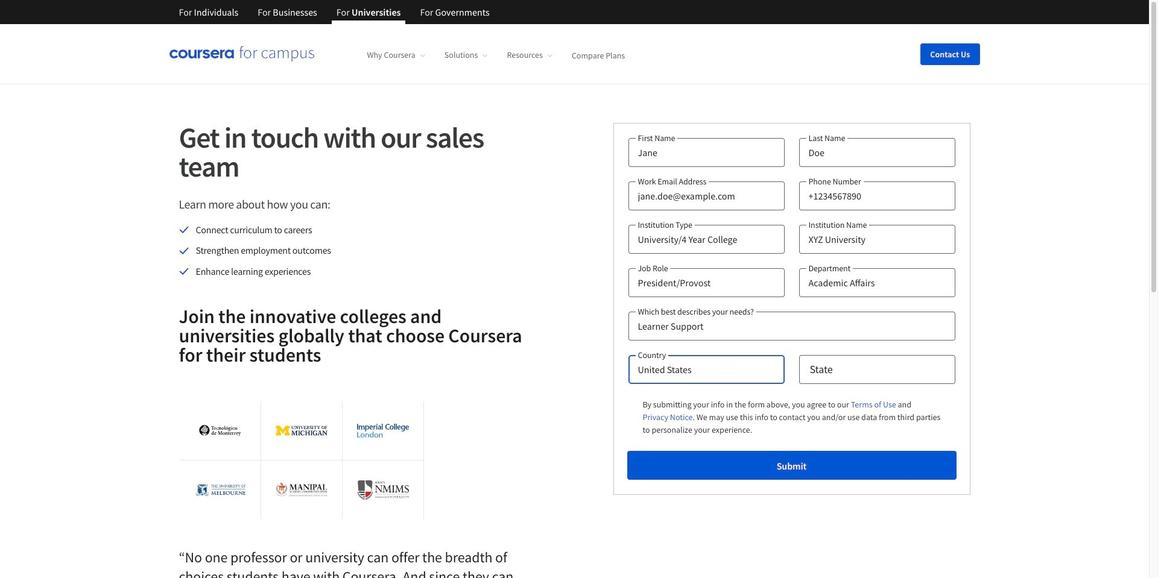 Task type: describe. For each thing, give the bounding box(es) containing it.
banner navigation
[[169, 0, 499, 33]]

university of michigan image
[[276, 426, 328, 436]]

Institution Name text field
[[799, 225, 955, 254]]

Last Name text field
[[799, 138, 955, 167]]

coursera for campus image
[[169, 46, 314, 62]]

Work Email Address email field
[[628, 182, 785, 211]]



Task type: vqa. For each thing, say whether or not it's contained in the screenshot.
search in course text box
no



Task type: locate. For each thing, give the bounding box(es) containing it.
First Name text field
[[628, 138, 785, 167]]

nmims image
[[357, 481, 409, 500]]

manipal university image
[[276, 483, 328, 498]]

tecnológico de monterrey image
[[194, 426, 246, 437]]

the university of melbourne image
[[194, 476, 246, 505]]

imperial college london image
[[357, 424, 409, 438]]

Country Code + Phone Number telephone field
[[799, 182, 955, 211]]



